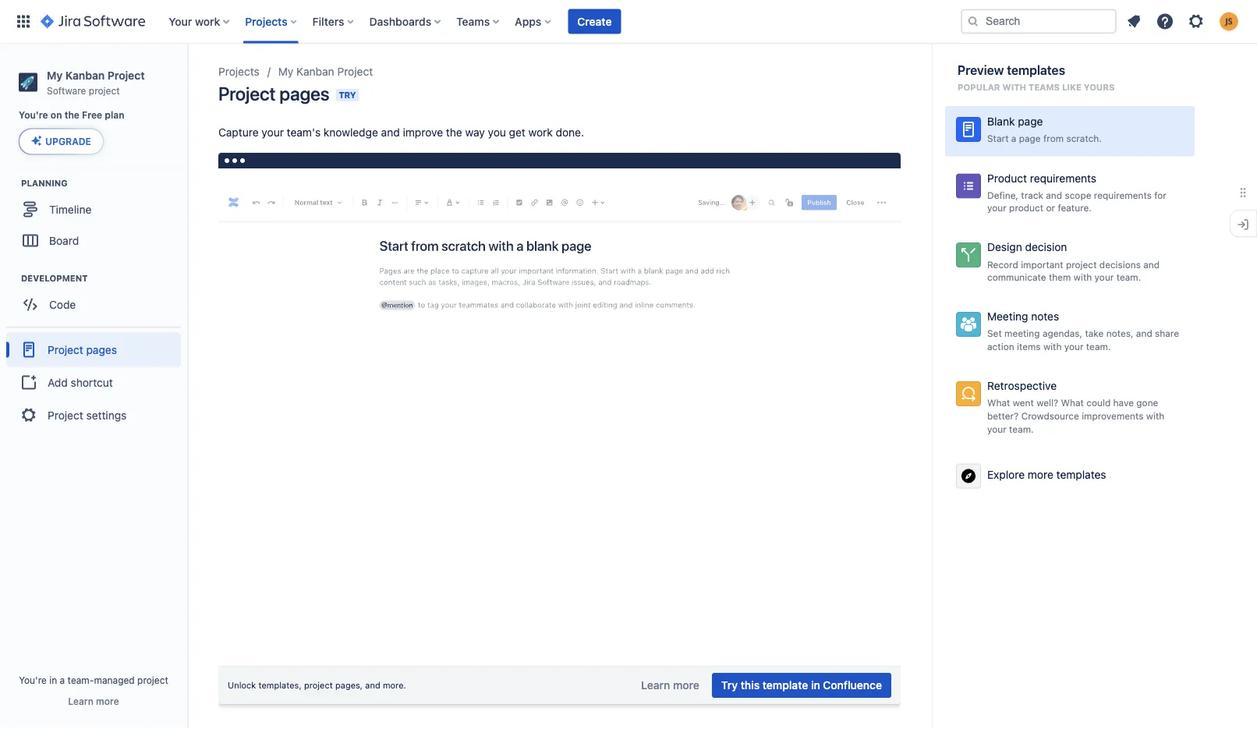 Task type: describe. For each thing, give the bounding box(es) containing it.
capture your team's knowledge and improve the way you get work done.
[[218, 126, 584, 139]]

planning
[[21, 178, 68, 188]]

team-
[[68, 675, 94, 686]]

my kanban project software project
[[47, 69, 145, 96]]

free
[[82, 110, 102, 121]]

you
[[488, 126, 506, 139]]

2 what from the left
[[1062, 398, 1084, 409]]

blank page start a page from scratch.
[[988, 115, 1102, 144]]

kanban for my kanban project
[[297, 65, 334, 78]]

templates inside preview templates popular with teams like yours
[[1007, 63, 1066, 78]]

edit image
[[156, 339, 175, 358]]

action
[[988, 341, 1015, 352]]

and inside 'meeting notes set meeting agendas, take notes, and share action items with your team.'
[[1137, 328, 1153, 339]]

explore more templates button
[[946, 453, 1195, 500]]

0 vertical spatial project pages
[[218, 83, 330, 105]]

you're on the free plan
[[19, 110, 124, 121]]

apps
[[515, 15, 542, 28]]

add
[[48, 376, 68, 389]]

feature.
[[1058, 202, 1092, 213]]

retrospective image
[[960, 385, 978, 403]]

project left pages,
[[304, 680, 333, 691]]

learn more for leftmost the learn more button
[[68, 696, 119, 707]]

0 vertical spatial requirements
[[1031, 171, 1097, 184]]

improvements
[[1082, 411, 1144, 422]]

done.
[[556, 126, 584, 139]]

your profile and settings image
[[1220, 12, 1239, 31]]

communicate
[[988, 272, 1047, 283]]

board
[[49, 234, 79, 247]]

you're for you're in a team-managed project
[[19, 675, 47, 686]]

project pages link
[[6, 333, 181, 367]]

primary element
[[9, 0, 961, 43]]

[object object] confluence template image
[[218, 169, 901, 553]]

you're in a team-managed project
[[19, 675, 168, 686]]

with inside preview templates popular with teams like yours
[[1003, 82, 1027, 92]]

shortcut
[[71, 376, 113, 389]]

code link
[[8, 289, 179, 320]]

blank image
[[960, 120, 978, 139]]

project inside my kanban project software project
[[107, 69, 145, 82]]

decision image
[[960, 246, 978, 265]]

development
[[21, 273, 88, 283]]

upgrade
[[45, 136, 91, 147]]

project up add
[[48, 343, 83, 356]]

plan
[[105, 110, 124, 121]]

start
[[988, 133, 1009, 144]]

and for more.
[[365, 680, 381, 691]]

a inside blank page start a page from scratch.
[[1012, 133, 1017, 144]]

settings image
[[1188, 12, 1206, 31]]

Search field
[[961, 9, 1117, 34]]

product
[[988, 171, 1028, 184]]

scratch.
[[1067, 133, 1102, 144]]

scope
[[1065, 189, 1092, 200]]

create button
[[568, 9, 621, 34]]

with inside 'meeting notes set meeting agendas, take notes, and share action items with your team.'
[[1044, 341, 1062, 352]]

you're for you're on the free plan
[[19, 110, 48, 121]]

apps button
[[510, 9, 557, 34]]

well?
[[1037, 398, 1059, 409]]

preview templates popular with teams like yours
[[958, 63, 1115, 92]]

for
[[1155, 189, 1167, 200]]

teams button
[[452, 9, 506, 34]]

templates,
[[259, 680, 302, 691]]

them
[[1049, 272, 1072, 283]]

track
[[1022, 189, 1044, 200]]

appswitcher icon image
[[14, 12, 33, 31]]

team. for retrospective
[[1010, 424, 1034, 435]]

1 what from the left
[[988, 398, 1011, 409]]

set
[[988, 328, 1002, 339]]

meeting
[[1005, 328, 1040, 339]]

or
[[1047, 202, 1056, 213]]

like
[[1063, 82, 1082, 92]]

way
[[465, 126, 485, 139]]

help image
[[1156, 12, 1175, 31]]

sidebar navigation image
[[170, 62, 204, 94]]

team. for meeting notes
[[1087, 341, 1111, 352]]

on
[[51, 110, 62, 121]]

retrospective what went well? what could have gone better? crowdsource improvements with your team.
[[988, 380, 1165, 435]]

try this template in confluence button
[[712, 673, 892, 698]]

dashboards
[[370, 15, 432, 28]]

development group
[[8, 272, 186, 325]]

upgrade button
[[20, 129, 103, 154]]

projects button
[[241, 9, 303, 34]]

banner containing your work
[[0, 0, 1258, 44]]

my for my kanban project
[[278, 65, 294, 78]]

decisions
[[1100, 259, 1141, 270]]

learn more for rightmost the learn more button
[[641, 679, 700, 692]]

capture
[[218, 126, 259, 139]]

project inside my kanban project software project
[[89, 85, 120, 96]]

agendas,
[[1043, 328, 1083, 339]]

design
[[988, 241, 1023, 254]]

define,
[[988, 189, 1019, 200]]

your work button
[[164, 9, 236, 34]]

explore more templates
[[988, 468, 1107, 481]]

projects link
[[218, 62, 260, 81]]

my for my kanban project software project
[[47, 69, 63, 82]]

filters
[[313, 15, 345, 28]]

0 horizontal spatial the
[[65, 110, 80, 121]]

your
[[169, 15, 192, 28]]

team. inside design decision record important project decisions and communicate them with your team.
[[1117, 272, 1142, 283]]

board link
[[8, 225, 179, 256]]



Task type: locate. For each thing, give the bounding box(es) containing it.
0 vertical spatial the
[[65, 110, 80, 121]]

settings
[[86, 409, 127, 422]]

your down better?
[[988, 424, 1007, 435]]

more image
[[960, 467, 978, 486]]

your inside 'meeting notes set meeting agendas, take notes, and share action items with your team.'
[[1065, 341, 1084, 352]]

work inside your work popup button
[[195, 15, 220, 28]]

with inside retrospective what went well? what could have gone better? crowdsource improvements with your team.
[[1147, 411, 1165, 422]]

kanban down filters
[[297, 65, 334, 78]]

1 horizontal spatial project pages
[[218, 83, 330, 105]]

project inside design decision record important project decisions and communicate them with your team.
[[1067, 259, 1097, 270]]

0 vertical spatial page
[[1018, 115, 1044, 128]]

in inside the try this template in confluence button
[[811, 679, 821, 692]]

projects inside 'popup button'
[[245, 15, 288, 28]]

try
[[722, 679, 738, 692]]

1 horizontal spatial learn more button
[[632, 673, 709, 698]]

project down add
[[48, 409, 83, 422]]

team. down decisions
[[1117, 272, 1142, 283]]

team. inside retrospective what went well? what could have gone better? crowdsource improvements with your team.
[[1010, 424, 1034, 435]]

take
[[1086, 328, 1104, 339]]

1 horizontal spatial work
[[529, 126, 553, 139]]

with
[[1003, 82, 1027, 92], [1074, 272, 1093, 283], [1044, 341, 1062, 352], [1147, 411, 1165, 422]]

1 vertical spatial team.
[[1087, 341, 1111, 352]]

0 horizontal spatial a
[[60, 675, 65, 686]]

search image
[[968, 15, 980, 28]]

project up try
[[337, 65, 373, 78]]

went
[[1013, 398, 1035, 409]]

pages,
[[335, 680, 363, 691]]

with down gone
[[1147, 411, 1165, 422]]

0 vertical spatial team.
[[1117, 272, 1142, 283]]

timeline
[[49, 203, 92, 216]]

1 vertical spatial work
[[529, 126, 553, 139]]

0 horizontal spatial kanban
[[65, 69, 105, 82]]

0 horizontal spatial learn more button
[[68, 695, 119, 708]]

unlock
[[228, 680, 256, 691]]

banner
[[0, 0, 1258, 44]]

confluence
[[823, 679, 882, 692]]

1 vertical spatial more
[[673, 679, 700, 692]]

you're left "team-"
[[19, 675, 47, 686]]

create
[[578, 15, 612, 28]]

decision
[[1026, 241, 1068, 254]]

share
[[1156, 328, 1180, 339]]

kanban up software
[[65, 69, 105, 82]]

pages up add shortcut button
[[86, 343, 117, 356]]

what up better?
[[988, 398, 1011, 409]]

kanban for my kanban project software project
[[65, 69, 105, 82]]

0 vertical spatial you're
[[19, 110, 48, 121]]

0 horizontal spatial learn
[[68, 696, 94, 707]]

1 vertical spatial project pages
[[48, 343, 117, 356]]

1 horizontal spatial in
[[811, 679, 821, 692]]

meeting notes set meeting agendas, take notes, and share action items with your team.
[[988, 310, 1180, 352]]

more for leftmost the learn more button
[[96, 696, 119, 707]]

1 vertical spatial learn
[[68, 696, 94, 707]]

project settings
[[48, 409, 127, 422]]

project right managed
[[137, 675, 168, 686]]

project pages down the projects link
[[218, 83, 330, 105]]

knowledge
[[324, 126, 378, 139]]

your down agendas,
[[1065, 341, 1084, 352]]

templates up teams
[[1007, 63, 1066, 78]]

more
[[1028, 468, 1054, 481], [673, 679, 700, 692], [96, 696, 119, 707]]

gone
[[1137, 398, 1159, 409]]

1 horizontal spatial learn
[[641, 679, 670, 692]]

design decision record important project decisions and communicate them with your team.
[[988, 241, 1160, 283]]

pages down my kanban project link at the top left
[[280, 83, 330, 105]]

work
[[195, 15, 220, 28], [529, 126, 553, 139]]

0 horizontal spatial project pages
[[48, 343, 117, 356]]

2 horizontal spatial team.
[[1117, 272, 1142, 283]]

teams
[[1029, 82, 1060, 92]]

requirements up scope
[[1031, 171, 1097, 184]]

explore
[[988, 468, 1025, 481]]

page
[[1018, 115, 1044, 128], [1020, 133, 1041, 144]]

have
[[1114, 398, 1134, 409]]

try this template in confluence
[[722, 679, 882, 692]]

learn more button down you're in a team-managed project
[[68, 695, 119, 708]]

project
[[337, 65, 373, 78], [107, 69, 145, 82], [218, 83, 276, 105], [48, 343, 83, 356], [48, 409, 83, 422]]

with down agendas,
[[1044, 341, 1062, 352]]

crowdsource
[[1022, 411, 1080, 422]]

1 horizontal spatial team.
[[1087, 341, 1111, 352]]

0 horizontal spatial work
[[195, 15, 220, 28]]

your inside product requirements define, track and scope requirements for your product or feature.
[[988, 202, 1007, 213]]

project pages inside group
[[48, 343, 117, 356]]

1 vertical spatial page
[[1020, 133, 1041, 144]]

team. inside 'meeting notes set meeting agendas, take notes, and share action items with your team.'
[[1087, 341, 1111, 352]]

project
[[89, 85, 120, 96], [1067, 259, 1097, 270], [137, 675, 168, 686], [304, 680, 333, 691]]

0 horizontal spatial what
[[988, 398, 1011, 409]]

work right get
[[529, 126, 553, 139]]

and inside design decision record important project decisions and communicate them with your team.
[[1144, 259, 1160, 270]]

your down define,
[[988, 202, 1007, 213]]

with inside design decision record important project decisions and communicate them with your team.
[[1074, 272, 1093, 283]]

my inside my kanban project software project
[[47, 69, 63, 82]]

add shortcut button
[[6, 367, 181, 398]]

your left team's
[[262, 126, 284, 139]]

0 horizontal spatial team.
[[1010, 424, 1034, 435]]

2 you're from the top
[[19, 675, 47, 686]]

more down managed
[[96, 696, 119, 707]]

with right them
[[1074, 272, 1093, 283]]

learn down "team-"
[[68, 696, 94, 707]]

1 horizontal spatial what
[[1062, 398, 1084, 409]]

team. down better?
[[1010, 424, 1034, 435]]

your down decisions
[[1095, 272, 1115, 283]]

my kanban project
[[278, 65, 373, 78]]

1 horizontal spatial more
[[673, 679, 700, 692]]

1 horizontal spatial kanban
[[297, 65, 334, 78]]

0 horizontal spatial more
[[96, 696, 119, 707]]

projects up the projects link
[[245, 15, 288, 28]]

what
[[988, 398, 1011, 409], [1062, 398, 1084, 409]]

in right template
[[811, 679, 821, 692]]

0 horizontal spatial learn more
[[68, 696, 119, 707]]

you're
[[19, 110, 48, 121], [19, 675, 47, 686]]

your inside retrospective what went well? what could have gone better? crowdsource improvements with your team.
[[988, 424, 1007, 435]]

projects right sidebar navigation 'image' in the top of the page
[[218, 65, 260, 78]]

a
[[1012, 133, 1017, 144], [60, 675, 65, 686]]

0 vertical spatial templates
[[1007, 63, 1066, 78]]

the left way
[[446, 126, 462, 139]]

1 vertical spatial pages
[[86, 343, 117, 356]]

template
[[763, 679, 809, 692]]

1 horizontal spatial learn more
[[641, 679, 700, 692]]

0 vertical spatial pages
[[280, 83, 330, 105]]

planning group
[[8, 177, 186, 261]]

templates inside button
[[1057, 468, 1107, 481]]

my right the projects link
[[278, 65, 294, 78]]

project up them
[[1067, 259, 1097, 270]]

project settings link
[[6, 398, 181, 433]]

blank
[[988, 115, 1015, 128]]

0 vertical spatial learn
[[641, 679, 670, 692]]

and right decisions
[[1144, 259, 1160, 270]]

learn more left try
[[641, 679, 700, 692]]

1 vertical spatial requirements
[[1095, 189, 1152, 200]]

popular
[[958, 82, 1001, 92]]

product requirements image
[[960, 177, 978, 195]]

and left improve
[[381, 126, 400, 139]]

and up or
[[1047, 189, 1063, 200]]

get
[[509, 126, 526, 139]]

learn more down you're in a team-managed project
[[68, 696, 119, 707]]

in left "team-"
[[49, 675, 57, 686]]

projects for the projects link
[[218, 65, 260, 78]]

project pages up add shortcut
[[48, 343, 117, 356]]

0 horizontal spatial in
[[49, 675, 57, 686]]

0 vertical spatial work
[[195, 15, 220, 28]]

0 vertical spatial more
[[1028, 468, 1054, 481]]

1 horizontal spatial the
[[446, 126, 462, 139]]

1 you're from the top
[[19, 110, 48, 121]]

page right 'blank'
[[1018, 115, 1044, 128]]

you're left on
[[19, 110, 48, 121]]

group
[[6, 326, 181, 437]]

0 vertical spatial a
[[1012, 133, 1017, 144]]

improve
[[403, 126, 443, 139]]

items
[[1017, 341, 1041, 352]]

learn
[[641, 679, 670, 692], [68, 696, 94, 707]]

in
[[49, 675, 57, 686], [811, 679, 821, 692]]

managed
[[94, 675, 135, 686]]

and for scope
[[1047, 189, 1063, 200]]

more left try
[[673, 679, 700, 692]]

templates
[[1007, 63, 1066, 78], [1057, 468, 1107, 481]]

a right 'start'
[[1012, 133, 1017, 144]]

the right on
[[65, 110, 80, 121]]

my up software
[[47, 69, 63, 82]]

filters button
[[308, 9, 360, 34]]

notes
[[1032, 310, 1060, 323]]

projects for projects 'popup button'
[[245, 15, 288, 28]]

timeline link
[[8, 194, 179, 225]]

1 horizontal spatial a
[[1012, 133, 1017, 144]]

0 horizontal spatial pages
[[86, 343, 117, 356]]

templates down crowdsource
[[1057, 468, 1107, 481]]

code
[[49, 298, 76, 311]]

teams
[[457, 15, 490, 28]]

important
[[1021, 259, 1064, 270]]

this
[[741, 679, 760, 692]]

could
[[1087, 398, 1111, 409]]

0 vertical spatial projects
[[245, 15, 288, 28]]

more right explore
[[1028, 468, 1054, 481]]

what right well?
[[1062, 398, 1084, 409]]

requirements
[[1031, 171, 1097, 184], [1095, 189, 1152, 200]]

1 horizontal spatial my
[[278, 65, 294, 78]]

and inside product requirements define, track and scope requirements for your product or feature.
[[1047, 189, 1063, 200]]

product
[[1010, 202, 1044, 213]]

project up plan
[[107, 69, 145, 82]]

1 vertical spatial the
[[446, 126, 462, 139]]

meeting
[[988, 310, 1029, 323]]

more.
[[383, 680, 406, 691]]

2 vertical spatial team.
[[1010, 424, 1034, 435]]

development image
[[2, 269, 21, 287]]

more for rightmost the learn more button
[[673, 679, 700, 692]]

with left teams
[[1003, 82, 1027, 92]]

0 horizontal spatial my
[[47, 69, 63, 82]]

retrospective
[[988, 380, 1057, 392]]

planning image
[[2, 173, 21, 192]]

yours
[[1084, 82, 1115, 92]]

dashboards button
[[365, 9, 447, 34]]

your inside design decision record important project decisions and communicate them with your team.
[[1095, 272, 1115, 283]]

and left share
[[1137, 328, 1153, 339]]

the
[[65, 110, 80, 121], [446, 126, 462, 139]]

requirements left "for"
[[1095, 189, 1152, 200]]

and for improve
[[381, 126, 400, 139]]

2 horizontal spatial more
[[1028, 468, 1054, 481]]

jira software image
[[41, 12, 145, 31], [41, 12, 145, 31]]

record
[[988, 259, 1019, 270]]

2 vertical spatial more
[[96, 696, 119, 707]]

unlock templates, project pages, and more.
[[228, 680, 406, 691]]

0 vertical spatial learn more
[[641, 679, 700, 692]]

project up plan
[[89, 85, 120, 96]]

and left more.
[[365, 680, 381, 691]]

your
[[262, 126, 284, 139], [988, 202, 1007, 213], [1095, 272, 1115, 283], [1065, 341, 1084, 352], [988, 424, 1007, 435]]

preview
[[958, 63, 1004, 78]]

software
[[47, 85, 86, 96]]

work right your
[[195, 15, 220, 28]]

1 vertical spatial learn more
[[68, 696, 119, 707]]

product requirements define, track and scope requirements for your product or feature.
[[988, 171, 1167, 213]]

learn more inside button
[[641, 679, 700, 692]]

a left "team-"
[[60, 675, 65, 686]]

learn more
[[641, 679, 700, 692], [68, 696, 119, 707]]

project down the projects link
[[218, 83, 276, 105]]

from
[[1044, 133, 1064, 144]]

learn left try
[[641, 679, 670, 692]]

kanban
[[297, 65, 334, 78], [65, 69, 105, 82]]

notifications image
[[1125, 12, 1144, 31]]

add shortcut
[[48, 376, 113, 389]]

1 vertical spatial projects
[[218, 65, 260, 78]]

page left from
[[1020, 133, 1041, 144]]

meeting notes image
[[960, 315, 978, 334]]

team. down take
[[1087, 341, 1111, 352]]

1 vertical spatial templates
[[1057, 468, 1107, 481]]

team's
[[287, 126, 321, 139]]

kanban inside my kanban project software project
[[65, 69, 105, 82]]

group containing project pages
[[6, 326, 181, 437]]

1 vertical spatial you're
[[19, 675, 47, 686]]

1 horizontal spatial pages
[[280, 83, 330, 105]]

learn more button left try
[[632, 673, 709, 698]]

1 vertical spatial a
[[60, 675, 65, 686]]



Task type: vqa. For each thing, say whether or not it's contained in the screenshot.
bottommost the 30
no



